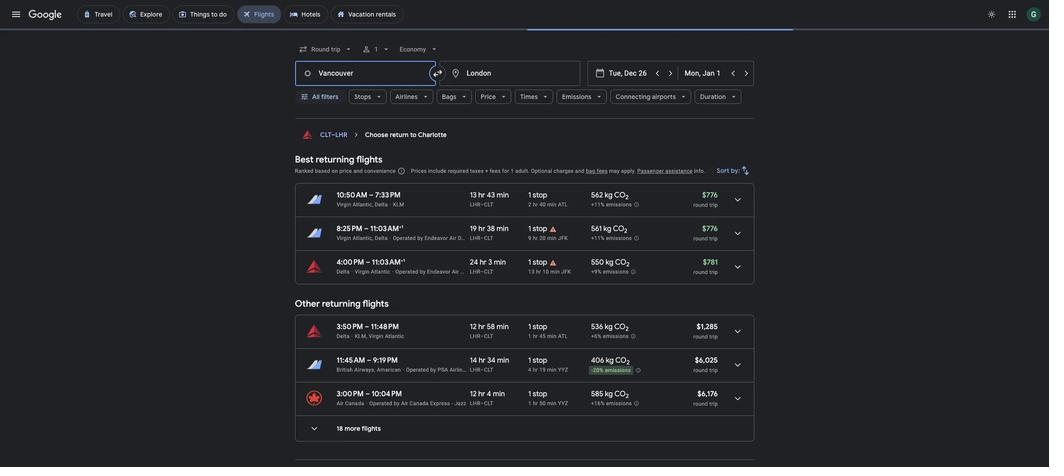Task type: locate. For each thing, give the bounding box(es) containing it.
co inside "508 kg co 2"
[[615, 260, 626, 269]]

hr right 14
[[479, 373, 486, 382]]

trip down "$858" text box
[[710, 384, 718, 390]]

2023 – jan
[[386, 131, 418, 139]]

flights up convenience
[[359, 156, 385, 167]]

co right "475"
[[615, 227, 626, 236]]

flights
[[359, 156, 385, 167], [365, 349, 391, 360]]

currently
[[361, 314, 391, 323]]

– inside the '9 hr 15 min yvr – lhr'
[[481, 204, 484, 210]]

2 fees from the left
[[597, 170, 608, 176]]

hr inside 12 hr 20 min yvr – lhr
[[478, 227, 485, 236]]

1 vertical spatial -
[[592, 418, 593, 424]]

by
[[379, 417, 385, 424]]

min inside 11 hr 50 min yvr – lhr
[[496, 406, 508, 415]]

co right 660
[[615, 440, 626, 449]]

None search field
[[295, 39, 754, 119]]

finnair
[[406, 204, 423, 210]]

hr for 9 hr 15 min yvr – lhr
[[476, 193, 483, 202]]

lhr for 25
[[484, 271, 495, 277]]

1 round from the top
[[694, 204, 708, 210]]

1 lhr from the top
[[484, 204, 495, 210]]

1 horizontal spatial prices
[[411, 170, 427, 176]]

1 trip from the top
[[710, 204, 718, 210]]

yvr for 12 hr 20 min
[[470, 237, 481, 244]]

– inside 9:20 pm – 2:35 pm + 1
[[365, 193, 369, 202]]

1 stop up the 1 stop 41 min sea
[[528, 373, 547, 382]]

view
[[671, 315, 686, 323]]

2 right 418
[[625, 409, 628, 417]]

departing up 1:34 pm
[[322, 349, 363, 360]]

9
[[470, 193, 474, 202], [470, 260, 474, 269]]

nonstop flight. element down optional
[[528, 193, 556, 203]]

other departing flights
[[295, 349, 391, 360]]

lhr inside 11 hr 50 min yvr – lhr
[[484, 417, 495, 424]]

1 avg emissions from the top
[[591, 237, 628, 244]]

min inside the '9 hr 15 min yvr – lhr'
[[493, 193, 505, 202]]

fees right "bag"
[[597, 170, 608, 176]]

kg for 660
[[606, 440, 614, 449]]

connecting airports
[[616, 93, 676, 101]]

co right 418
[[613, 406, 625, 415]]

+ inside 1:34 pm – 12:30 pm + 1
[[399, 372, 401, 378]]

1 vertical spatial price
[[687, 315, 703, 323]]

0 vertical spatial prices
[[411, 170, 427, 176]]

round inside $967 round trip
[[694, 418, 708, 424]]

1 avg from the top
[[591, 237, 601, 244]]

stop up the '16'
[[533, 227, 547, 236]]

1 inside 9:20 pm – 2:35 pm + 1
[[399, 192, 401, 198]]

1,
[[419, 131, 424, 139]]

swap origin and destination. image
[[432, 68, 443, 79]]

4 yvr from the top
[[470, 417, 481, 424]]

1 stop flight. element up 41
[[528, 406, 547, 417]]

1 horizontal spatial price
[[687, 315, 703, 323]]

stop up the 1 stop 41 min sea
[[533, 373, 547, 382]]

kg right "475"
[[605, 227, 613, 236]]

2 inside 1 stop 2 hr 16 min yyc
[[528, 237, 532, 244]]

avg emissions for 475
[[591, 237, 628, 244]]

2 trip from the top
[[710, 238, 718, 244]]

1 fees from the left
[[490, 170, 501, 176]]

hr inside 9 hr 25 min yvr – lhr
[[476, 260, 483, 269]]

total duration 11 hr 50 min. element
[[470, 406, 528, 417]]

yvr inside the '9 hr 15 min yvr – lhr'
[[470, 204, 481, 210]]

2 left the '16'
[[528, 237, 532, 244]]

– up operated
[[365, 406, 369, 415]]

none search field containing all filters
[[295, 39, 754, 119]]

round down $747 text box
[[694, 204, 708, 210]]

9 inside 9 hr 25 min yvr – lhr
[[470, 260, 474, 269]]

yvr up 12
[[470, 204, 481, 210]]

0 horizontal spatial prices
[[327, 314, 347, 323]]

min right 41
[[536, 417, 546, 424]]

airlines
[[396, 93, 418, 101]]

learn more about tracked prices image
[[349, 131, 357, 139]]

on
[[332, 170, 338, 176]]

$967 inside $967 round trip
[[702, 406, 718, 415]]

2 for 475
[[626, 229, 629, 237]]

20
[[487, 227, 496, 236]]

9:40 am
[[372, 440, 399, 449]]

+ for 9:40 am
[[399, 440, 402, 446]]

nonstop flight. element down the '16'
[[528, 260, 556, 271]]

kg for 508
[[606, 260, 614, 269]]

stop down 41
[[533, 440, 547, 449]]

kg inside 792 kg co 2
[[605, 373, 613, 382]]

4:30 pm – 12:50 pm + 1
[[337, 226, 405, 236]]

co for 418
[[613, 406, 625, 415]]

2 nonstop flight. element from the top
[[528, 260, 556, 271]]

+ inside 3:50 pm – 11:40 am + 1
[[400, 406, 403, 412]]

1 nonstop flight. element from the top
[[528, 193, 556, 203]]

yvr inside 12 hr 20 min yvr – lhr
[[470, 237, 481, 244]]

co right "792"
[[614, 373, 625, 382]]

co for 792
[[614, 373, 625, 382]]

min for 11 hr 50 min yvr – lhr
[[496, 406, 508, 415]]

0 horizontal spatial fees
[[490, 170, 501, 176]]

prices left are
[[327, 314, 347, 323]]

min right 59
[[497, 440, 509, 449]]

9 left 25
[[470, 260, 474, 269]]

2 up "-28% emissions"
[[626, 196, 629, 203]]

lhr down 15
[[484, 204, 495, 210]]

leaves vancouver international airport at 3:50 pm on tuesday, december 26 and arrives at heathrow airport at 11:40 am on wednesday, december 27. element
[[337, 406, 405, 415]]

1 vertical spatial avg emissions
[[591, 271, 628, 277]]

track
[[310, 131, 327, 139]]

trip inside the $969 round trip
[[710, 271, 718, 278]]

co right the 508
[[615, 260, 626, 269]]

nonstop down the '16'
[[528, 260, 556, 269]]

hr left the '16'
[[533, 237, 538, 244]]

– right "1:34 pm" "text box"
[[363, 373, 368, 382]]

kg right 660
[[606, 440, 614, 449]]

kg inside "508 kg co 2"
[[606, 260, 614, 269]]

– down total duration 11 hr 50 min. element
[[481, 417, 484, 424]]

avg emissions down "508 kg co 2"
[[591, 271, 628, 277]]

11
[[470, 406, 476, 415]]

for
[[502, 170, 509, 176]]

4 round from the top
[[694, 384, 708, 390]]

american,
[[379, 204, 405, 210]]

2 inside "508 kg co 2"
[[626, 263, 630, 271]]

avg down "475"
[[591, 237, 601, 244]]

1 $967 from the top
[[702, 406, 718, 415]]

fees left for
[[490, 170, 501, 176]]

round down $858 at bottom
[[694, 384, 708, 390]]

0 vertical spatial 9
[[470, 193, 474, 202]]

yvr inside 9 hr 25 min yvr – lhr
[[470, 271, 481, 277]]

– inside 3:50 pm – 11:40 am + 1
[[365, 406, 369, 415]]

0 horizontal spatial delta
[[337, 417, 350, 424]]

kg up "-28% emissions"
[[605, 193, 613, 202]]

ranked
[[295, 170, 314, 176]]

avg down the 508
[[591, 271, 601, 277]]

sort by: button
[[713, 162, 754, 183]]

Return text field
[[685, 61, 726, 86]]

2 inside 475 kg co 2
[[626, 229, 629, 237]]

11 hr 50 min yvr – lhr
[[470, 406, 508, 424]]

2 stop from the top
[[533, 373, 547, 382]]

0 vertical spatial nonstop flight. element
[[528, 193, 556, 203]]

- down 418
[[592, 418, 593, 424]]

9 left 15
[[470, 193, 474, 202]]

trip down 791 us dollars text box
[[710, 238, 718, 244]]

– down total duration 9 hr 15 min. element
[[481, 204, 484, 210]]

0 vertical spatial departing
[[316, 156, 357, 167]]

1 1 stop from the top
[[528, 373, 547, 382]]

lhr inside the '9 hr 15 min yvr – lhr'
[[484, 204, 495, 210]]

0 vertical spatial avg emissions
[[591, 237, 628, 244]]

departing
[[316, 156, 357, 167], [322, 349, 363, 360]]

0 horizontal spatial and
[[354, 170, 363, 176]]

nonstop flight. element for 9 hr 25 min
[[528, 260, 556, 271]]

4 trip from the top
[[710, 384, 718, 390]]

co inside 418 kg co 2 -15% emissions
[[613, 406, 625, 415]]

1 delta from the left
[[337, 417, 350, 424]]

– down total duration 9 hr 25 min. element
[[481, 271, 484, 277]]

dba
[[409, 417, 420, 424]]

emissions down 475 kg co 2
[[602, 237, 628, 244]]

hr left 15
[[476, 193, 483, 202]]

1 vertical spatial avg
[[591, 271, 601, 277]]

min for 14 hr 56 min
[[497, 373, 509, 382]]

2 avg from the top
[[591, 271, 601, 277]]

round for $747
[[694, 204, 708, 210]]

1 vertical spatial nonstop
[[528, 260, 556, 269]]

trip inside $967 round trip
[[710, 418, 718, 424]]

round for $858
[[694, 384, 708, 390]]

– up 'airways' on the left top
[[365, 193, 369, 202]]

lhr
[[484, 204, 495, 210], [484, 237, 495, 244], [484, 271, 495, 277], [484, 417, 495, 424]]

departing up "on"
[[316, 156, 357, 167]]

prices
[[411, 170, 427, 176], [327, 314, 347, 323]]

flight details. leaves vancouver international airport at 1:34 pm on tuesday, december 26 and arrives at heathrow airport at 12:30 pm on wednesday, december 27. image
[[727, 371, 749, 393]]

41
[[528, 417, 535, 424]]

connecting
[[616, 93, 651, 101]]

min for 9 hr 25 min yvr – lhr
[[494, 260, 506, 269]]

co for 353
[[614, 193, 626, 202]]

0 vertical spatial -
[[592, 204, 593, 211]]

round down $969 text box
[[694, 271, 708, 278]]

– inside 11 hr 50 min yvr – lhr
[[481, 417, 484, 424]]

1 nonstop from the top
[[528, 193, 556, 202]]

967 US dollars text field
[[702, 440, 718, 449]]

layover (1 of 1) is a 2 hr 16 min layover at calgary international airport in calgary. element
[[528, 237, 587, 244]]

flights up 12:30 pm
[[365, 349, 391, 360]]

emissions
[[605, 204, 631, 211], [602, 237, 628, 244], [602, 271, 628, 277], [605, 418, 631, 424]]

9 for 9 hr 15 min
[[470, 193, 474, 202]]

price right the view
[[687, 315, 703, 323]]

9 for 9 hr 25 min
[[470, 260, 474, 269]]

2 right the 508
[[626, 263, 630, 271]]

2 right "792"
[[625, 376, 629, 383]]

1 vertical spatial 9
[[470, 260, 474, 269]]

1 9 from the top
[[470, 193, 474, 202]]

+ for 11:50 am
[[399, 260, 402, 266]]

yvr for 9 hr 15 min
[[470, 204, 481, 210]]

fees
[[490, 170, 501, 176], [597, 170, 608, 176]]

co
[[614, 193, 626, 202], [615, 227, 626, 236], [615, 260, 626, 269], [614, 373, 625, 382], [613, 406, 625, 415], [615, 440, 626, 449]]

hr right 13 on the left bottom of page
[[478, 440, 485, 449]]

delta down departure time: 3:50 pm. text field
[[337, 417, 350, 424]]

lhr down 25
[[484, 271, 495, 277]]

1 button
[[358, 39, 394, 60]]

1 yvr from the top
[[470, 204, 481, 210]]

2 inside 660 kg co 2
[[626, 443, 630, 451]]

airports
[[652, 93, 676, 101]]

– up canada
[[364, 260, 369, 269]]

best
[[295, 156, 314, 167]]

12:30 pm
[[369, 373, 399, 382]]

2 for 508
[[626, 263, 630, 271]]

967 US dollars text field
[[702, 406, 718, 415]]

min right 50
[[496, 406, 508, 415]]

1 inside 11:41 am – 9:40 am + 1
[[402, 440, 404, 446]]

Departure time: 3:50 PM. text field
[[337, 406, 363, 415]]

2 lhr from the top
[[484, 237, 495, 244]]

3 round from the top
[[694, 271, 708, 278]]

flight details. leaves vancouver international airport at 4:30 pm on tuesday, december 26 and arrives at heathrow airport at 12:50 pm on wednesday, december 27. image
[[727, 225, 749, 246]]

round for $969
[[694, 271, 708, 278]]

min right 20
[[497, 227, 509, 236]]

– right the 11:41 am text field
[[366, 440, 370, 449]]

3 yvr from the top
[[470, 271, 481, 277]]

hr left 25
[[476, 260, 483, 269]]

track prices
[[310, 131, 347, 139]]

None text field
[[295, 61, 436, 86], [439, 61, 580, 86], [295, 61, 436, 86], [439, 61, 580, 86]]

2 right "475"
[[626, 229, 629, 237]]

prices are currently typical
[[327, 314, 415, 323]]

co up "-28% emissions"
[[614, 193, 626, 202]]

1 inside 1:34 pm – 12:30 pm + 1
[[401, 372, 403, 378]]

min right the '16'
[[547, 237, 557, 244]]

yvr
[[470, 204, 481, 210], [470, 237, 481, 244], [470, 271, 481, 277], [470, 417, 481, 424]]

1 stop flight. element up the '16'
[[528, 227, 547, 237]]

1 1 stop flight. element from the top
[[528, 227, 547, 237]]

lhr for 15
[[484, 204, 495, 210]]

trip for $858
[[710, 384, 718, 390]]

+ inside 9:20 pm – 2:35 pm + 1
[[397, 192, 399, 198]]

0 vertical spatial $967
[[702, 406, 718, 415]]

min for 1 stop 41 min sea
[[536, 417, 546, 424]]

round for $967
[[694, 418, 708, 424]]

yvr down total duration 9 hr 25 min. element
[[470, 271, 481, 277]]

kg for 353
[[605, 193, 613, 202]]

kg right the 508
[[606, 260, 614, 269]]

475
[[591, 227, 603, 236]]

hr right 11
[[477, 406, 484, 415]]

layover (1 of 1) is a 41 min layover at seattle-tacoma international airport in seattle. element
[[528, 417, 587, 424]]

emissions right 15%
[[605, 418, 631, 424]]

hr right 12
[[478, 227, 485, 236]]

4:30 pm
[[337, 227, 363, 236]]

min for 13 hr 59 min
[[497, 440, 509, 449]]

1 stop for 14 hr 56 min
[[528, 373, 547, 382]]

co inside the 353 kg co 2
[[614, 193, 626, 202]]

Departure text field
[[609, 61, 650, 86]]

learn more about ranking image
[[398, 169, 406, 177]]

0 vertical spatial nonstop
[[528, 193, 556, 202]]

avg emissions down 475 kg co 2
[[591, 237, 628, 244]]

1 horizontal spatial delta
[[421, 417, 434, 424]]

kg right "792"
[[605, 373, 613, 382]]

kg inside 418 kg co 2 -15% emissions
[[604, 406, 612, 415]]

kg for 418
[[604, 406, 612, 415]]

lhr down 20
[[484, 237, 495, 244]]

$967
[[702, 406, 718, 415], [702, 440, 718, 449]]

5 round from the top
[[694, 418, 708, 424]]

1 vertical spatial 1 stop
[[528, 440, 547, 449]]

$858
[[702, 373, 718, 382]]

min right 56
[[497, 373, 509, 382]]

2 inside the 353 kg co 2
[[626, 196, 629, 203]]

-
[[592, 204, 593, 211], [592, 418, 593, 424]]

1 stop flight. element down 41
[[528, 440, 547, 450]]

1 stop from the top
[[533, 227, 547, 236]]

+ inside 11:41 am – 9:40 am + 1
[[399, 440, 402, 446]]

min inside 12 hr 20 min yvr – lhr
[[497, 227, 509, 236]]

1 stop down 41
[[528, 440, 547, 449]]

0 vertical spatial flights
[[359, 156, 385, 167]]

2:35 pm
[[371, 193, 397, 202]]

Arrival time: 9:40 AM on  Wednesday, December 27. text field
[[372, 440, 404, 449]]

$967 left flight details. leaves vancouver international airport at 11:41 am on tuesday, december 26 and arrives at heathrow airport at 9:40 am on wednesday, december 27. image
[[702, 440, 718, 449]]

2 nonstop from the top
[[528, 260, 556, 269]]

0 horizontal spatial price
[[340, 170, 352, 176]]

Departure time: 11:41 AM. text field
[[337, 440, 364, 449]]

co inside 792 kg co 2
[[614, 373, 625, 382]]

2 and from the left
[[575, 170, 585, 176]]

min inside the 1 stop 41 min sea
[[536, 417, 546, 424]]

1 vertical spatial departing
[[322, 349, 363, 360]]

2 yvr from the top
[[470, 237, 481, 244]]

2 inside 792 kg co 2
[[625, 376, 629, 383]]

- down 353
[[592, 204, 593, 211]]

12:50 pm
[[371, 227, 401, 236]]

1 horizontal spatial and
[[575, 170, 585, 176]]

0 vertical spatial 1 stop
[[528, 373, 547, 382]]

hr for 12 hr 20 min yvr – lhr
[[478, 227, 485, 236]]

1 inside 1 stop 2 hr 16 min yyc
[[528, 227, 531, 236]]

1 stop flight. element up the 1 stop 41 min sea
[[528, 373, 547, 383]]

trip inside $791 round trip
[[710, 238, 718, 244]]

bags
[[442, 93, 457, 101]]

3 stop from the top
[[533, 406, 547, 415]]

delta right dba
[[421, 417, 434, 424]]

 image
[[352, 417, 353, 424]]

view price history image
[[726, 307, 748, 329]]

2 1 stop from the top
[[528, 440, 547, 449]]

hr
[[476, 193, 483, 202], [478, 227, 485, 236], [533, 237, 538, 244], [476, 260, 483, 269], [479, 373, 486, 382], [477, 406, 484, 415], [478, 440, 485, 449]]

kg right 418
[[604, 406, 612, 415]]

lhr down 50
[[484, 417, 495, 424]]

prices
[[328, 131, 347, 139]]

trip down 967 us dollars text field
[[710, 418, 718, 424]]

round down 791 us dollars text box
[[694, 238, 708, 244]]

0 vertical spatial price
[[340, 170, 352, 176]]

3 trip from the top
[[710, 271, 718, 278]]

6:25 pm
[[337, 260, 362, 269]]

4 lhr from the top
[[484, 417, 495, 424]]

1 stop 2 hr 16 min yyc
[[528, 227, 569, 244]]

2 - from the top
[[592, 418, 593, 424]]

round inside $747 round trip
[[694, 204, 708, 210]]

353
[[591, 193, 603, 202]]

hr inside 11 hr 50 min yvr – lhr
[[477, 406, 484, 415]]

+ for 2:35 pm
[[397, 192, 399, 198]]

prices for prices include required taxes + fees for 1 adult. optional charges and bag fees may apply. passenger assistance
[[411, 170, 427, 176]]

bags button
[[437, 86, 472, 108]]

1 vertical spatial flights
[[365, 349, 391, 360]]

1 stop flight. element
[[528, 227, 547, 237], [528, 373, 547, 383], [528, 406, 547, 417], [528, 440, 547, 450]]

59
[[487, 440, 495, 449]]

nonstop flight. element
[[528, 193, 556, 203], [528, 260, 556, 271]]

9:20 pm – 2:35 pm + 1
[[337, 192, 401, 202]]

may
[[609, 170, 620, 176]]

flights for other departing flights
[[365, 349, 391, 360]]

2 9 from the top
[[470, 260, 474, 269]]

- inside 418 kg co 2 -15% emissions
[[592, 418, 593, 424]]

and left "bag"
[[575, 170, 585, 176]]

kg inside 475 kg co 2
[[605, 227, 613, 236]]

trip down the $747
[[710, 204, 718, 210]]

2 delta from the left
[[421, 417, 434, 424]]

hr inside the '9 hr 15 min yvr – lhr'
[[476, 193, 483, 202]]

nonstop
[[528, 193, 556, 202], [528, 260, 556, 269]]

nonstop down optional
[[528, 193, 556, 202]]

2 avg emissions from the top
[[591, 271, 628, 277]]

avg emissions
[[591, 237, 628, 244], [591, 271, 628, 277]]

– down total duration 12 hr 20 min. element
[[481, 237, 484, 244]]

26,
[[376, 131, 385, 139]]

5 trip from the top
[[710, 418, 718, 424]]

stops button
[[349, 86, 387, 108]]

2 inside 418 kg co 2 -15% emissions
[[625, 409, 628, 417]]

kg inside the 353 kg co 2
[[605, 193, 613, 202]]

sort by:
[[717, 169, 740, 177]]

+
[[485, 170, 488, 176], [397, 192, 399, 198], [401, 226, 403, 232], [399, 260, 402, 266], [399, 372, 401, 378], [400, 406, 403, 412], [399, 440, 402, 446]]

Arrival time: 12:30 PM on  Wednesday, December 27. text field
[[369, 372, 403, 382]]

yvr down 12
[[470, 237, 481, 244]]

round inside $791 round trip
[[694, 238, 708, 244]]

trip inside $747 round trip
[[710, 204, 718, 210]]

stop
[[533, 227, 547, 236], [533, 373, 547, 382], [533, 406, 547, 415], [533, 440, 547, 449]]

flight details. leaves vancouver international airport at 6:25 pm on tuesday, december 26 and arrives at heathrow airport at 11:50 am on wednesday, december 27. image
[[727, 258, 749, 280]]

2 right 660
[[626, 443, 630, 451]]

yvr inside 11 hr 50 min yvr – lhr
[[470, 417, 481, 424]]

co inside 475 kg co 2
[[615, 227, 626, 236]]

Arrival time: 11:40 AM on  Wednesday, December 27. text field
[[371, 406, 405, 415]]

$967 round trip
[[694, 406, 718, 424]]

co inside 660 kg co 2
[[615, 440, 626, 449]]

lhr inside 12 hr 20 min yvr – lhr
[[484, 237, 495, 244]]

2 round from the top
[[694, 238, 708, 244]]

1 horizontal spatial fees
[[597, 170, 608, 176]]

1 vertical spatial prices
[[327, 314, 347, 323]]

$967 for $967
[[702, 440, 718, 449]]

leaves vancouver international airport at 4:30 pm on tuesday, december 26 and arrives at heathrow airport at 12:50 pm on wednesday, december 27. element
[[337, 226, 405, 236]]

yyc
[[558, 237, 569, 244]]

+ inside 4:30 pm – 12:50 pm + 1
[[401, 226, 403, 232]]

+ inside the 6:25 pm – 11:50 am + 1
[[399, 260, 402, 266]]

round inside $858 round trip
[[694, 384, 708, 390]]

858 US dollars text field
[[702, 373, 718, 382]]

trip down $969 text box
[[710, 271, 718, 278]]

main content
[[295, 123, 754, 468]]

50
[[486, 406, 495, 415]]

charges
[[554, 170, 574, 176]]

price right "on"
[[340, 170, 352, 176]]

– right 4:30 pm
[[365, 227, 370, 236]]

assistance
[[666, 170, 693, 176]]

and down best departing flights
[[354, 170, 363, 176]]

1 vertical spatial nonstop flight. element
[[528, 260, 556, 271]]

792
[[591, 373, 603, 382]]

kg inside 660 kg co 2
[[606, 440, 614, 449]]

1 vertical spatial $967
[[702, 440, 718, 449]]

trip inside $858 round trip
[[710, 384, 718, 390]]

british
[[337, 204, 353, 210]]

lhr inside 9 hr 25 min yvr – lhr
[[484, 271, 495, 277]]

change appearance image
[[981, 4, 1003, 25]]

all
[[312, 93, 320, 101]]

min inside 9 hr 25 min yvr – lhr
[[494, 260, 506, 269]]

round inside the $969 round trip
[[694, 271, 708, 278]]

min right 25
[[494, 260, 506, 269]]

other
[[295, 349, 320, 360]]

0 vertical spatial avg
[[591, 237, 601, 244]]

None field
[[295, 41, 357, 57], [396, 41, 442, 57], [295, 41, 357, 57], [396, 41, 442, 57]]

9 inside the '9 hr 15 min yvr – lhr'
[[470, 193, 474, 202]]

3 lhr from the top
[[484, 271, 495, 277]]

prices right learn more about ranking image at the left top of page
[[411, 170, 427, 176]]

stop up 41
[[533, 406, 547, 415]]

2 $967 from the top
[[702, 440, 718, 449]]

sea
[[547, 417, 557, 424]]



Task type: vqa. For each thing, say whether or not it's contained in the screenshot.
fourth 1 stop flight. element from the bottom of the page
yes



Task type: describe. For each thing, give the bounding box(es) containing it.
16
[[540, 237, 546, 244]]

view price history
[[671, 315, 725, 323]]

2 for 418
[[625, 409, 628, 417]]

bag
[[586, 170, 596, 176]]

9 hr 25 min yvr – lhr
[[470, 260, 506, 277]]

Departure time: 9:20 PM. text field
[[337, 193, 363, 202]]

-28% emissions
[[592, 204, 631, 211]]

emissions down the 353 kg co 2
[[605, 204, 631, 211]]

departing for best
[[316, 156, 357, 167]]

Arrival time: 11:50 AM on  Wednesday, December 27. text field
[[370, 260, 404, 269]]

2 1 stop flight. element from the top
[[528, 373, 547, 383]]

include
[[428, 170, 447, 176]]

required
[[448, 170, 469, 176]]

bag fees button
[[586, 170, 608, 176]]

791 US dollars text field
[[703, 227, 718, 236]]

operated by skywest dba delta connection
[[355, 417, 464, 424]]

hr for 14 hr 56 min
[[479, 373, 486, 382]]

Departure time: 6:25 PM. text field
[[337, 260, 362, 269]]

$791
[[703, 227, 718, 236]]

ranked based on price and convenience
[[295, 170, 396, 176]]

loading results progress bar
[[0, 29, 1049, 31]]

14
[[470, 373, 477, 382]]

main menu image
[[11, 9, 22, 20]]

$969
[[702, 260, 718, 269]]

$969 round trip
[[694, 260, 718, 278]]

airways
[[354, 204, 374, 210]]

find the best price region
[[295, 123, 754, 149]]

660
[[591, 440, 604, 449]]

canada
[[345, 271, 364, 277]]

3 1 stop flight. element from the top
[[528, 406, 547, 417]]

– inside 4:30 pm – 12:50 pm + 1
[[365, 227, 370, 236]]

nonstop for 9 hr 15 min
[[528, 193, 556, 202]]

1 inside the 6:25 pm – 11:50 am + 1
[[402, 260, 404, 266]]

lufthansa
[[369, 271, 395, 277]]

660 kg co 2
[[591, 440, 630, 451]]

1 inside 3:50 pm – 11:40 am + 1
[[403, 406, 405, 412]]

kg for 475
[[605, 227, 613, 236]]

best departing flights
[[295, 156, 385, 167]]

min inside 1 stop 2 hr 16 min yyc
[[547, 237, 557, 244]]

1 stop 41 min sea
[[528, 406, 557, 424]]

emissions down "508 kg co 2"
[[602, 271, 628, 277]]

air
[[337, 271, 344, 277]]

nonstop for 9 hr 25 min
[[528, 260, 556, 269]]

total duration 12 hr 20 min. element
[[470, 227, 528, 237]]

air canada
[[337, 271, 364, 277]]

price
[[481, 93, 496, 101]]

1 - from the top
[[592, 204, 593, 211]]

+ for 12:30 pm
[[399, 372, 401, 378]]

2024
[[425, 131, 441, 139]]

25
[[484, 260, 492, 269]]

– inside 11:41 am – 9:40 am + 1
[[366, 440, 370, 449]]

nonstop flight. element for 9 hr 15 min
[[528, 193, 556, 203]]

trip for $747
[[710, 204, 718, 210]]

trip for $969
[[710, 271, 718, 278]]

+ for 12:50 pm
[[401, 226, 403, 232]]

emissions
[[562, 93, 592, 101]]

dec 26, 2023 – jan 1, 2024
[[362, 131, 441, 139]]

trip for $791
[[710, 238, 718, 244]]

508
[[591, 260, 604, 269]]

hr for 9 hr 25 min yvr – lhr
[[476, 260, 483, 269]]

round for $791
[[694, 238, 708, 244]]

475 kg co 2
[[591, 227, 629, 237]]

11:40 am
[[371, 406, 400, 415]]

co for 508
[[615, 260, 626, 269]]

co for 660
[[615, 440, 626, 449]]

11:50 am
[[370, 260, 399, 269]]

Departure time: 1:34 PM. text field
[[337, 373, 362, 382]]

1 inside 4:30 pm – 12:50 pm + 1
[[403, 226, 405, 232]]

$791 round trip
[[694, 227, 718, 244]]

– inside the 6:25 pm – 11:50 am + 1
[[364, 260, 369, 269]]

passenger assistance button
[[638, 170, 693, 176]]

american, finnair
[[379, 204, 423, 210]]

stop inside the 1 stop 41 min sea
[[533, 406, 547, 415]]

main content containing best departing flights
[[295, 123, 754, 468]]

3:50 pm
[[337, 406, 363, 415]]

min for 12 hr 20 min yvr – lhr
[[497, 227, 509, 236]]

12
[[470, 227, 477, 236]]

hr for 11 hr 50 min yvr – lhr
[[477, 406, 484, 415]]

avg for 475
[[591, 237, 601, 244]]

times button
[[515, 86, 553, 108]]

total duration 9 hr 15 min. element
[[470, 193, 528, 203]]

4 stop from the top
[[533, 440, 547, 449]]

747 US dollars text field
[[702, 193, 718, 202]]

969 US dollars text field
[[702, 260, 718, 269]]

353 kg co 2
[[591, 193, 629, 203]]

apply.
[[621, 170, 636, 176]]

1 stop for 13 hr 59 min
[[528, 440, 547, 449]]

by:
[[731, 169, 740, 177]]

departing for other
[[322, 349, 363, 360]]

avg emissions for 508
[[591, 271, 628, 277]]

– inside 1:34 pm – 12:30 pm + 1
[[363, 373, 368, 382]]

11:41 am
[[337, 440, 364, 449]]

792 kg co 2
[[591, 373, 629, 383]]

hr inside 1 stop 2 hr 16 min yyc
[[533, 237, 538, 244]]

yvr for 11 hr 50 min
[[470, 417, 481, 424]]

1 inside the 1 stop 41 min sea
[[528, 406, 531, 415]]

Arrival time: 12:50 PM on  Wednesday, December 27. text field
[[371, 226, 405, 236]]

2 for 792
[[625, 376, 629, 383]]

1 and from the left
[[354, 170, 363, 176]]

optional
[[531, 170, 552, 176]]

are
[[349, 314, 360, 323]]

leaves vancouver international airport at 6:25 pm on tuesday, december 26 and arrives at heathrow airport at 11:50 am on wednesday, december 27. element
[[337, 260, 404, 269]]

times
[[520, 93, 538, 101]]

418
[[591, 406, 602, 415]]

price button
[[476, 86, 511, 108]]

15
[[484, 193, 491, 202]]

kg for 792
[[605, 373, 613, 382]]

adult.
[[515, 170, 530, 176]]

2 for 353
[[626, 196, 629, 203]]

westjet
[[337, 237, 357, 244]]

lhr for 20
[[484, 237, 495, 244]]

leaves vancouver international airport at 11:41 am on tuesday, december 26 and arrives at heathrow airport at 9:40 am on wednesday, december 27. element
[[337, 440, 404, 449]]

prices for prices are currently typical
[[327, 314, 347, 323]]

$747 round trip
[[694, 193, 718, 210]]

508 kg co 2
[[591, 260, 630, 271]]

stops
[[355, 93, 371, 101]]

trip for $967
[[710, 418, 718, 424]]

skywest
[[387, 417, 407, 424]]

dec
[[362, 131, 374, 139]]

connection
[[436, 417, 464, 424]]

operated
[[355, 417, 378, 424]]

9 hr 15 min yvr – lhr
[[470, 193, 505, 210]]

1:34 pm – 12:30 pm + 1
[[337, 372, 403, 382]]

prices include required taxes + fees for 1 adult. optional charges and bag fees may apply. passenger assistance
[[411, 170, 693, 176]]

+ for 11:40 am
[[400, 406, 403, 412]]

$967 for $967 round trip
[[702, 406, 718, 415]]

leaves vancouver international airport at 1:34 pm on tuesday, december 26 and arrives at heathrow airport at 12:30 pm on wednesday, december 27. element
[[337, 372, 403, 382]]

min for 9 hr 15 min yvr – lhr
[[493, 193, 505, 202]]

– inside 9 hr 25 min yvr – lhr
[[481, 271, 484, 277]]

co for 475
[[615, 227, 626, 236]]

2 for 660
[[626, 443, 630, 451]]

15%
[[593, 418, 604, 424]]

lhr for 50
[[484, 417, 495, 424]]

Arrival time: 2:35 PM on  Wednesday, December 27. text field
[[371, 192, 401, 202]]

duration button
[[695, 86, 741, 108]]

flight details. leaves vancouver international airport at 11:41 am on tuesday, december 26 and arrives at heathrow airport at 9:40 am on wednesday, december 27. image
[[727, 438, 749, 460]]

12 hr 20 min yvr – lhr
[[470, 227, 509, 244]]

1 inside popup button
[[375, 46, 378, 53]]

avg for 508
[[591, 271, 601, 277]]

total duration 9 hr 25 min. element
[[470, 260, 528, 271]]

flight details. leaves vancouver international airport at 3:50 pm on tuesday, december 26 and arrives at heathrow airport at 11:40 am on wednesday, december 27. image
[[727, 405, 749, 426]]

6:25 pm – 11:50 am + 1
[[337, 260, 404, 269]]

hr for 13 hr 59 min
[[478, 440, 485, 449]]

total duration 14 hr 56 min. element
[[470, 373, 528, 383]]

13
[[470, 440, 477, 449]]

flight details. leaves vancouver international airport at 9:20 pm on tuesday, december 26 and arrives at heathrow airport at 2:35 pm on wednesday, december 27. image
[[727, 191, 749, 213]]

based
[[315, 170, 330, 176]]

flights for best departing flights
[[359, 156, 385, 167]]

28%
[[593, 204, 604, 211]]

leaves vancouver international airport at 9:20 pm on tuesday, december 26 and arrives at heathrow airport at 2:35 pm on wednesday, december 27. element
[[337, 192, 401, 202]]

– inside 12 hr 20 min yvr – lhr
[[481, 237, 484, 244]]

14 hr 56 min
[[470, 373, 509, 382]]

total duration 13 hr 59 min. element
[[470, 440, 528, 450]]

$858 round trip
[[694, 373, 718, 390]]

yvr for 9 hr 25 min
[[470, 271, 481, 277]]

taxes
[[470, 170, 484, 176]]

11:41 am – 9:40 am + 1
[[337, 440, 404, 449]]

stop inside 1 stop 2 hr 16 min yyc
[[533, 227, 547, 236]]

emissions inside 418 kg co 2 -15% emissions
[[605, 418, 631, 424]]

4 1 stop flight. element from the top
[[528, 440, 547, 450]]

Departure time: 4:30 PM. text field
[[337, 227, 363, 236]]



